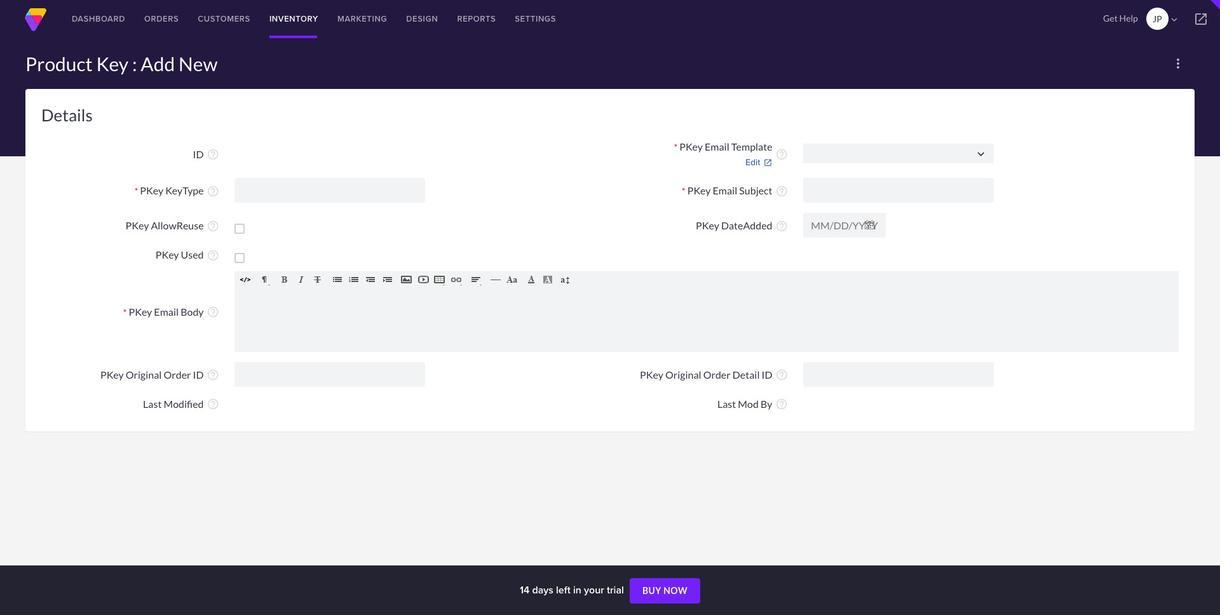 Task type: locate. For each thing, give the bounding box(es) containing it.
help_outline right keytype
[[207, 185, 219, 197]]

email left body
[[154, 306, 179, 318]]

id
[[193, 148, 204, 160], [193, 369, 204, 381], [762, 369, 773, 381]]

* inside * pkey email template edit
[[674, 142, 678, 153]]

email inside the "* pkey email body help_outline"
[[154, 306, 179, 318]]

get help
[[1103, 13, 1138, 24]]

pkey
[[680, 141, 703, 153], [140, 185, 163, 197], [687, 185, 711, 197], [126, 220, 149, 232], [696, 220, 719, 232], [156, 249, 179, 261], [129, 306, 152, 318], [100, 369, 124, 381], [640, 369, 663, 381]]

help_outline right allowreuse
[[207, 220, 219, 232]]

0 horizontal spatial order
[[164, 369, 191, 381]]

orders
[[144, 13, 179, 25]]

id up modified
[[193, 369, 204, 381]]

template
[[731, 141, 773, 153]]

last down pkey original order id help_outline
[[143, 398, 162, 410]]

edit link
[[610, 156, 773, 169]]

add
[[141, 52, 175, 75]]

original inside pkey original order id help_outline
[[126, 369, 162, 381]]

id inside pkey original order detail id help_outline
[[762, 369, 773, 381]]

order
[[164, 369, 191, 381], [703, 369, 731, 381]]

pkey inside '* pkey email subject help_outline'
[[687, 185, 711, 197]]

help_outline inside 'last modified help_outline'
[[207, 398, 219, 411]]

help_outline inside pkey dateadded help_outline
[[776, 220, 788, 232]]


[[1194, 11, 1209, 27]]

pkey inside the * pkey keytype help_outline
[[140, 185, 163, 197]]

* inside the "* pkey email body help_outline"
[[123, 307, 127, 318]]

days
[[532, 583, 553, 597]]

* for subject
[[682, 186, 685, 197]]

help_outline inside the "* pkey email body help_outline"
[[207, 306, 219, 319]]

help_outline right the edit
[[776, 148, 788, 161]]

details
[[41, 105, 93, 125]]

1 horizontal spatial last
[[718, 398, 736, 410]]

original
[[126, 369, 162, 381], [665, 369, 701, 381]]

more_vert button
[[1166, 51, 1191, 76]]

None text field
[[804, 144, 994, 164], [235, 178, 425, 203], [235, 362, 425, 387], [804, 144, 994, 164], [235, 178, 425, 203], [235, 362, 425, 387]]

2 last from the left
[[718, 398, 736, 410]]

last
[[143, 398, 162, 410], [718, 398, 736, 410]]

order inside pkey original order detail id help_outline
[[703, 369, 731, 381]]

id inside pkey original order id help_outline
[[193, 369, 204, 381]]

0 vertical spatial email
[[705, 141, 729, 153]]

id inside id help_outline
[[193, 148, 204, 160]]

modified
[[164, 398, 204, 410]]

pkey inside pkey used help_outline
[[156, 249, 179, 261]]

order for help_outline
[[164, 369, 191, 381]]

help_outline up 'last modified help_outline' on the left of page
[[207, 369, 219, 382]]

help_outline
[[207, 148, 219, 161], [776, 148, 788, 161], [207, 185, 219, 197], [776, 185, 788, 197], [207, 220, 219, 232], [776, 220, 788, 232], [207, 249, 219, 262], [207, 306, 219, 319], [207, 369, 219, 382], [776, 369, 788, 382], [207, 398, 219, 411], [776, 398, 788, 411]]

1 horizontal spatial order
[[703, 369, 731, 381]]

1 vertical spatial email
[[713, 185, 737, 197]]

14
[[520, 583, 530, 597]]

id help_outline
[[193, 148, 219, 161]]

0 horizontal spatial last
[[143, 398, 162, 410]]

2 original from the left
[[665, 369, 701, 381]]

design
[[406, 13, 438, 25]]

* inside the * pkey keytype help_outline
[[135, 186, 138, 197]]

in
[[573, 583, 581, 597]]

pkey inside * pkey email template edit
[[680, 141, 703, 153]]

pkey dateadded help_outline
[[696, 220, 788, 232]]

settings
[[515, 13, 556, 25]]

body
[[181, 306, 204, 318]]

pkey inside pkey original order id help_outline
[[100, 369, 124, 381]]

get
[[1103, 13, 1118, 24]]

trial
[[607, 583, 624, 597]]

help_outline inside pkey original order id help_outline
[[207, 369, 219, 382]]

email inside * pkey email template edit
[[705, 141, 729, 153]]

email
[[705, 141, 729, 153], [713, 185, 737, 197], [154, 306, 179, 318]]


[[974, 148, 988, 161]]

1 original from the left
[[126, 369, 162, 381]]

help_outline up the * pkey keytype help_outline
[[207, 148, 219, 161]]

last inside 'last modified help_outline'
[[143, 398, 162, 410]]

help_outline right detail
[[776, 369, 788, 382]]

last for by
[[718, 398, 736, 410]]

* for help_outline
[[135, 186, 138, 197]]

subject
[[739, 185, 773, 197]]

help
[[1120, 13, 1138, 24]]

1 horizontal spatial original
[[665, 369, 701, 381]]

None text field
[[804, 178, 994, 203], [804, 362, 994, 387], [804, 178, 994, 203], [804, 362, 994, 387]]

0 horizontal spatial original
[[126, 369, 162, 381]]

help_outline inside pkey allowreuse help_outline
[[207, 220, 219, 232]]

original inside pkey original order detail id help_outline
[[665, 369, 701, 381]]

help_outline inside pkey used help_outline
[[207, 249, 219, 262]]

original for help_outline
[[126, 369, 162, 381]]

last mod by help_outline
[[718, 398, 788, 411]]

id right detail
[[762, 369, 773, 381]]

2 vertical spatial email
[[154, 306, 179, 318]]

pkey original order detail id help_outline
[[640, 369, 788, 382]]

order left detail
[[703, 369, 731, 381]]

pkey inside pkey original order detail id help_outline
[[640, 369, 663, 381]]

 link
[[1182, 0, 1220, 38]]

help_outline right dateadded
[[776, 220, 788, 232]]

original for id
[[665, 369, 701, 381]]

* inside '* pkey email subject help_outline'
[[682, 186, 685, 197]]

help_outline right the subject at the right of the page
[[776, 185, 788, 197]]

help_outline right by
[[776, 398, 788, 411]]

jp
[[1153, 13, 1162, 24]]

pkey allowreuse help_outline
[[126, 220, 219, 232]]

1 order from the left
[[164, 369, 191, 381]]

email up edit link
[[705, 141, 729, 153]]

dashboard link
[[62, 0, 135, 38]]

help_outline right body
[[207, 306, 219, 319]]

dateadded
[[721, 220, 773, 232]]

help_outline right used
[[207, 249, 219, 262]]

order inside pkey original order id help_outline
[[164, 369, 191, 381]]

MM/DD/YYYY text field
[[804, 213, 886, 238]]

help_outline right modified
[[207, 398, 219, 411]]

*
[[674, 142, 678, 153], [135, 186, 138, 197], [682, 186, 685, 197], [123, 307, 127, 318]]

buy now
[[642, 585, 688, 596]]

help_outline inside last mod by help_outline
[[776, 398, 788, 411]]

order up 'last modified help_outline' on the left of page
[[164, 369, 191, 381]]

mod
[[738, 398, 759, 410]]

id up keytype
[[193, 148, 204, 160]]

* for template
[[674, 142, 678, 153]]

pkey inside the "* pkey email body help_outline"
[[129, 306, 152, 318]]

2 order from the left
[[703, 369, 731, 381]]

product key : add new
[[25, 52, 218, 75]]

email left the subject at the right of the page
[[713, 185, 737, 197]]

original left detail
[[665, 369, 701, 381]]

last left the mod
[[718, 398, 736, 410]]

dashboard
[[72, 13, 125, 25]]

original up 'last modified help_outline' on the left of page
[[126, 369, 162, 381]]

1 last from the left
[[143, 398, 162, 410]]

last inside last mod by help_outline
[[718, 398, 736, 410]]



Task type: describe. For each thing, give the bounding box(es) containing it.
more_vert
[[1171, 56, 1186, 71]]

help_outline inside the * pkey keytype help_outline
[[207, 185, 219, 197]]

last for help_outline
[[143, 398, 162, 410]]

help_outline inside id help_outline
[[207, 148, 219, 161]]

reports
[[457, 13, 496, 25]]

* pkey email body help_outline
[[123, 306, 219, 319]]

customers
[[198, 13, 250, 25]]

* pkey keytype help_outline
[[135, 185, 219, 197]]

help_outline inside pkey original order detail id help_outline
[[776, 369, 788, 382]]

left
[[556, 583, 571, 597]]

email for pkey email template
[[705, 141, 729, 153]]

by
[[761, 398, 773, 410]]

email inside '* pkey email subject help_outline'
[[713, 185, 737, 197]]

your
[[584, 583, 604, 597]]

buy
[[642, 585, 662, 596]]

pkey inside pkey allowreuse help_outline
[[126, 220, 149, 232]]

now
[[664, 585, 688, 596]]

pkey inside pkey dateadded help_outline
[[696, 220, 719, 232]]

:
[[132, 52, 137, 75]]

* for body
[[123, 307, 127, 318]]

email for help_outline
[[154, 306, 179, 318]]

pkey original order id help_outline
[[100, 369, 219, 382]]

14 days left in your trial
[[520, 583, 627, 597]]


[[1169, 14, 1180, 25]]

used
[[181, 249, 204, 261]]

new
[[179, 52, 218, 75]]

edit
[[745, 156, 760, 169]]

buy now link
[[630, 578, 700, 604]]

inventory
[[269, 13, 318, 25]]

product
[[25, 52, 93, 75]]

detail
[[733, 369, 760, 381]]

allowreuse
[[151, 220, 204, 232]]

help_outline inside '* pkey email subject help_outline'
[[776, 185, 788, 197]]

order for id
[[703, 369, 731, 381]]

pkey used help_outline
[[156, 249, 219, 262]]

key
[[96, 52, 128, 75]]

last modified help_outline
[[143, 398, 219, 411]]

keytype
[[165, 185, 204, 197]]

* pkey email template edit
[[674, 141, 773, 169]]

* pkey email subject help_outline
[[682, 185, 788, 197]]

marketing
[[337, 13, 387, 25]]



Task type: vqa. For each thing, say whether or not it's contained in the screenshot.
the -
no



